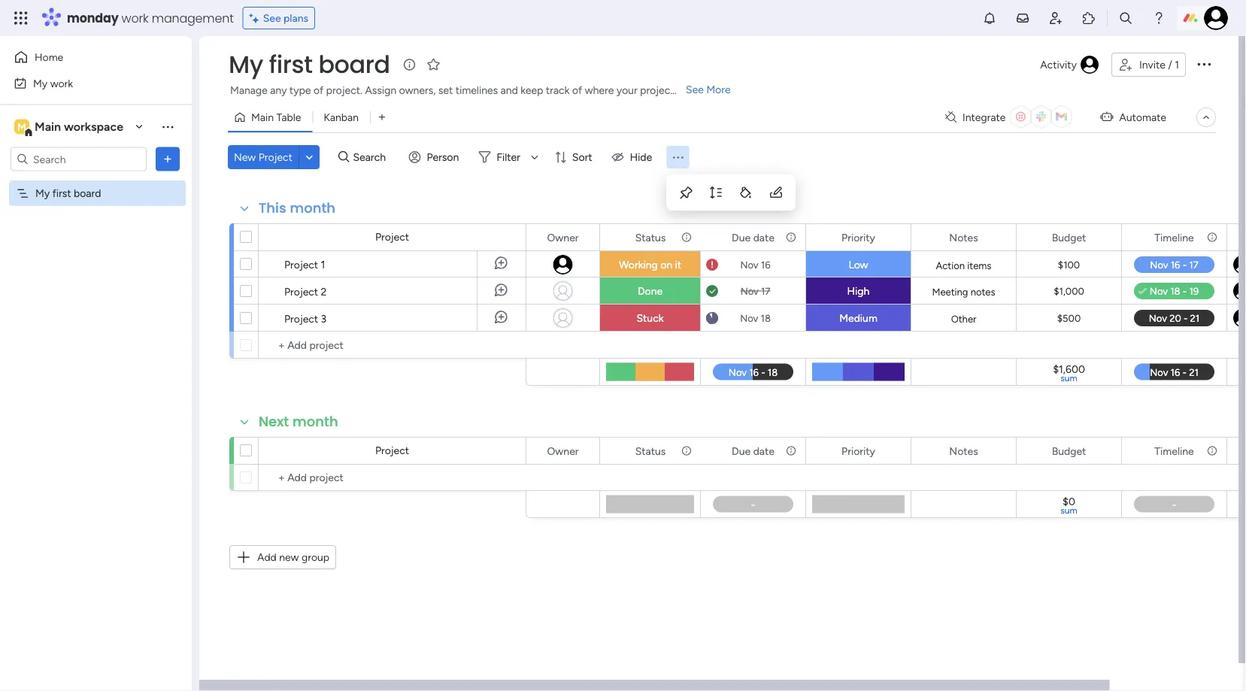 Task type: locate. For each thing, give the bounding box(es) containing it.
m
[[17, 120, 26, 133]]

priority for first priority field from the top of the page
[[842, 231, 875, 244]]

column information image
[[1206, 231, 1218, 243], [785, 445, 797, 457]]

project.
[[326, 84, 362, 97]]

add to favorites image
[[426, 57, 441, 72]]

my first board up 'type'
[[229, 48, 390, 81]]

0 vertical spatial month
[[290, 199, 335, 218]]

1 priority field from the top
[[838, 229, 879, 246]]

timeline
[[1155, 231, 1194, 244], [1155, 444, 1194, 457]]

my first board down search in workspace field
[[35, 187, 101, 200]]

1 vertical spatial first
[[52, 187, 71, 200]]

my down search in workspace field
[[35, 187, 50, 200]]

budget
[[1052, 231, 1086, 244], [1052, 444, 1086, 457]]

my
[[229, 48, 263, 81], [33, 77, 48, 89], [35, 187, 50, 200]]

1 notes from the top
[[949, 231, 978, 244]]

my first board list box
[[0, 177, 192, 409]]

1 vertical spatial column information image
[[785, 445, 797, 457]]

0 vertical spatial work
[[121, 9, 149, 26]]

/
[[1168, 58, 1172, 71]]

main right workspace image
[[35, 120, 61, 134]]

nov left 18
[[740, 312, 758, 324]]

1 vertical spatial nov
[[740, 285, 759, 297]]

work inside button
[[50, 77, 73, 89]]

0 vertical spatial status
[[635, 231, 666, 244]]

home
[[35, 51, 63, 64]]

0 vertical spatial notes field
[[945, 229, 982, 246]]

kanban
[[324, 111, 359, 124]]

help image
[[1151, 11, 1166, 26]]

Budget field
[[1048, 229, 1090, 246], [1048, 443, 1090, 459]]

1 horizontal spatial 1
[[1175, 58, 1179, 71]]

owner for second owner field from the top
[[547, 444, 579, 457]]

1 owner from the top
[[547, 231, 579, 244]]

0 horizontal spatial main
[[35, 120, 61, 134]]

1 vertical spatial due date
[[732, 444, 774, 457]]

1 vertical spatial owner field
[[543, 443, 582, 459]]

column information image
[[681, 231, 693, 243], [785, 231, 797, 243], [681, 445, 693, 457], [1206, 445, 1218, 457]]

Owner field
[[543, 229, 582, 246], [543, 443, 582, 459]]

budget up $0
[[1052, 444, 1086, 457]]

date
[[753, 231, 774, 244], [753, 444, 774, 457]]

of right 'type'
[[314, 84, 324, 97]]

of right track
[[572, 84, 582, 97]]

2 of from the left
[[572, 84, 582, 97]]

18
[[761, 312, 771, 324]]

first down search in workspace field
[[52, 187, 71, 200]]

budget field up $100
[[1048, 229, 1090, 246]]

kanban button
[[312, 105, 370, 129]]

1 right /
[[1175, 58, 1179, 71]]

1 date from the top
[[753, 231, 774, 244]]

3 nov from the top
[[740, 312, 758, 324]]

invite members image
[[1048, 11, 1063, 26]]

integrate
[[962, 111, 1006, 124]]

it
[[675, 258, 681, 271]]

1 sum from the top
[[1060, 373, 1077, 384]]

nov left 16
[[740, 259, 758, 271]]

0 vertical spatial column information image
[[1206, 231, 1218, 243]]

0 vertical spatial due
[[732, 231, 751, 244]]

0 vertical spatial timeline field
[[1151, 229, 1198, 246]]

0 vertical spatial date
[[753, 231, 774, 244]]

main inside button
[[251, 111, 274, 124]]

workspace
[[64, 120, 123, 134]]

1 up 2
[[321, 258, 325, 271]]

Status field
[[631, 229, 669, 246], [631, 443, 669, 459]]

notes
[[949, 231, 978, 244], [949, 444, 978, 457]]

project
[[640, 84, 674, 97]]

person button
[[403, 145, 468, 169]]

invite / 1 button
[[1111, 53, 1186, 77]]

high
[[847, 285, 870, 297]]

0 vertical spatial sum
[[1060, 373, 1077, 384]]

1 vertical spatial budget field
[[1048, 443, 1090, 459]]

0 horizontal spatial column information image
[[785, 445, 797, 457]]

month right 'next'
[[292, 412, 338, 431]]

timeline for 2nd timeline field from the top of the page
[[1155, 444, 1194, 457]]

board inside list box
[[74, 187, 101, 200]]

2 due date field from the top
[[728, 443, 778, 459]]

2 due date from the top
[[732, 444, 774, 457]]

month right the this
[[290, 199, 335, 218]]

meeting
[[932, 286, 968, 298]]

notes
[[971, 286, 995, 298]]

monday work management
[[67, 9, 234, 26]]

$1,600 sum
[[1053, 362, 1085, 384]]

2 owner from the top
[[547, 444, 579, 457]]

0 vertical spatial status field
[[631, 229, 669, 246]]

1 horizontal spatial column information image
[[1206, 231, 1218, 243]]

board
[[318, 48, 390, 81], [74, 187, 101, 200]]

2 due from the top
[[732, 444, 751, 457]]

board up project.
[[318, 48, 390, 81]]

0 vertical spatial nov
[[740, 259, 758, 271]]

assign
[[365, 84, 396, 97]]

month inside field
[[290, 199, 335, 218]]

options image
[[1195, 55, 1213, 73]]

workspace selection element
[[14, 118, 126, 137]]

main for main workspace
[[35, 120, 61, 134]]

my inside button
[[33, 77, 48, 89]]

1 vertical spatial status
[[635, 444, 666, 457]]

0 horizontal spatial see
[[263, 12, 281, 24]]

due
[[732, 231, 751, 244], [732, 444, 751, 457]]

v2 overdue deadline image
[[706, 258, 718, 272]]

1 nov from the top
[[740, 259, 758, 271]]

0 vertical spatial due date
[[732, 231, 774, 244]]

main for main table
[[251, 111, 274, 124]]

1 vertical spatial board
[[74, 187, 101, 200]]

1 vertical spatial budget
[[1052, 444, 1086, 457]]

see left more in the right of the page
[[686, 83, 704, 96]]

1 of from the left
[[314, 84, 324, 97]]

notes for second notes field from the bottom of the page
[[949, 231, 978, 244]]

group
[[301, 551, 329, 564]]

0 vertical spatial owner
[[547, 231, 579, 244]]

show board description image
[[401, 57, 419, 72]]

1 horizontal spatial board
[[318, 48, 390, 81]]

2 timeline from the top
[[1155, 444, 1194, 457]]

Next month field
[[255, 412, 342, 432]]

medium
[[839, 312, 877, 324]]

menu image
[[671, 150, 685, 164]]

stuck
[[637, 312, 664, 324]]

0 vertical spatial priority
[[842, 231, 875, 244]]

0 horizontal spatial my first board
[[35, 187, 101, 200]]

hide button
[[606, 145, 661, 169]]

$0 sum
[[1060, 495, 1077, 516]]

my first board inside list box
[[35, 187, 101, 200]]

1 vertical spatial date
[[753, 444, 774, 457]]

main
[[251, 111, 274, 124], [35, 120, 61, 134]]

project 1
[[284, 258, 325, 271]]

first up 'type'
[[269, 48, 312, 81]]

board down search in workspace field
[[74, 187, 101, 200]]

see
[[263, 12, 281, 24], [686, 83, 704, 96]]

1 timeline from the top
[[1155, 231, 1194, 244]]

this
[[259, 199, 286, 218]]

see left plans at the top left of page
[[263, 12, 281, 24]]

inbox image
[[1015, 11, 1030, 26]]

1 vertical spatial month
[[292, 412, 338, 431]]

1 vertical spatial notes
[[949, 444, 978, 457]]

nov 17
[[740, 285, 770, 297]]

of
[[314, 84, 324, 97], [572, 84, 582, 97]]

activity button
[[1034, 53, 1105, 77]]

1 due from the top
[[732, 231, 751, 244]]

notifications image
[[982, 11, 997, 26]]

my first board
[[229, 48, 390, 81], [35, 187, 101, 200]]

1 vertical spatial sum
[[1060, 505, 1077, 516]]

0 horizontal spatial work
[[50, 77, 73, 89]]

$1,600
[[1053, 362, 1085, 375]]

1 status from the top
[[635, 231, 666, 244]]

2 sum from the top
[[1060, 505, 1077, 516]]

1 due date field from the top
[[728, 229, 778, 246]]

$0
[[1063, 495, 1075, 508]]

1 priority from the top
[[842, 231, 875, 244]]

1 vertical spatial see
[[686, 83, 704, 96]]

status
[[635, 231, 666, 244], [635, 444, 666, 457]]

see more
[[686, 83, 731, 96]]

1 status field from the top
[[631, 229, 669, 246]]

project
[[258, 151, 292, 164], [375, 230, 409, 243], [284, 258, 318, 271], [284, 285, 318, 298], [284, 312, 318, 325], [375, 444, 409, 457]]

workspace options image
[[160, 119, 175, 134]]

0 vertical spatial owner field
[[543, 229, 582, 246]]

automate
[[1119, 111, 1166, 124]]

sum
[[1060, 373, 1077, 384], [1060, 505, 1077, 516]]

my down the home
[[33, 77, 48, 89]]

1 horizontal spatial main
[[251, 111, 274, 124]]

main inside "workspace selection" element
[[35, 120, 61, 134]]

work right 'monday'
[[121, 9, 149, 26]]

0 vertical spatial board
[[318, 48, 390, 81]]

month for this month
[[290, 199, 335, 218]]

other
[[951, 313, 976, 325]]

monday
[[67, 9, 118, 26]]

add new group
[[257, 551, 329, 564]]

owner
[[547, 231, 579, 244], [547, 444, 579, 457]]

0 vertical spatial budget
[[1052, 231, 1086, 244]]

next
[[259, 412, 289, 431]]

workspace image
[[14, 118, 29, 135]]

work down the home
[[50, 77, 73, 89]]

budget up $100
[[1052, 231, 1086, 244]]

2 priority from the top
[[842, 444, 875, 457]]

1 horizontal spatial see
[[686, 83, 704, 96]]

2 date from the top
[[753, 444, 774, 457]]

Due date field
[[728, 229, 778, 246], [728, 443, 778, 459]]

0 horizontal spatial board
[[74, 187, 101, 200]]

0 vertical spatial priority field
[[838, 229, 879, 246]]

new project button
[[228, 145, 298, 169]]

sum inside $1,600 sum
[[1060, 373, 1077, 384]]

my work
[[33, 77, 73, 89]]

0 vertical spatial timeline
[[1155, 231, 1194, 244]]

0 vertical spatial my first board
[[229, 48, 390, 81]]

due date
[[732, 231, 774, 244], [732, 444, 774, 457]]

2 vertical spatial nov
[[740, 312, 758, 324]]

2 nov from the top
[[740, 285, 759, 297]]

2 notes from the top
[[949, 444, 978, 457]]

1 vertical spatial due
[[732, 444, 751, 457]]

v2 done deadline image
[[706, 284, 718, 298]]

2
[[321, 285, 327, 298]]

0 horizontal spatial of
[[314, 84, 324, 97]]

2 timeline field from the top
[[1151, 443, 1198, 459]]

add
[[257, 551, 277, 564]]

month inside field
[[292, 412, 338, 431]]

month
[[290, 199, 335, 218], [292, 412, 338, 431]]

0 vertical spatial due date field
[[728, 229, 778, 246]]

1 vertical spatial my first board
[[35, 187, 101, 200]]

1 vertical spatial due date field
[[728, 443, 778, 459]]

1 vertical spatial timeline field
[[1151, 443, 1198, 459]]

+ Add project text field
[[266, 336, 519, 354]]

1 budget from the top
[[1052, 231, 1086, 244]]

see plans
[[263, 12, 308, 24]]

1 vertical spatial notes field
[[945, 443, 982, 459]]

priority for first priority field from the bottom
[[842, 444, 875, 457]]

Priority field
[[838, 229, 879, 246], [838, 443, 879, 459]]

1 vertical spatial owner
[[547, 444, 579, 457]]

main left table
[[251, 111, 274, 124]]

1 vertical spatial priority
[[842, 444, 875, 457]]

Timeline field
[[1151, 229, 1198, 246], [1151, 443, 1198, 459]]

0 vertical spatial 1
[[1175, 58, 1179, 71]]

your
[[617, 84, 637, 97]]

activity
[[1040, 58, 1077, 71]]

budget field up $0
[[1048, 443, 1090, 459]]

0 vertical spatial notes
[[949, 231, 978, 244]]

meeting notes
[[932, 286, 995, 298]]

1 horizontal spatial work
[[121, 9, 149, 26]]

0 horizontal spatial first
[[52, 187, 71, 200]]

1
[[1175, 58, 1179, 71], [321, 258, 325, 271]]

1 vertical spatial status field
[[631, 443, 669, 459]]

timeline for second timeline field from the bottom of the page
[[1155, 231, 1194, 244]]

1 budget field from the top
[[1048, 229, 1090, 246]]

nov left '17'
[[740, 285, 759, 297]]

1 vertical spatial timeline
[[1155, 444, 1194, 457]]

2 priority field from the top
[[838, 443, 879, 459]]

main table
[[251, 111, 301, 124]]

see inside button
[[263, 12, 281, 24]]

manage
[[230, 84, 268, 97]]

1 vertical spatial priority field
[[838, 443, 879, 459]]

invite / 1
[[1139, 58, 1179, 71]]

$500
[[1057, 312, 1081, 324]]

Notes field
[[945, 229, 982, 246], [945, 443, 982, 459]]

1 vertical spatial work
[[50, 77, 73, 89]]

option
[[0, 180, 192, 183]]

Search field
[[349, 147, 394, 168]]

2 budget field from the top
[[1048, 443, 1090, 459]]

0 horizontal spatial 1
[[321, 258, 325, 271]]

priority
[[842, 231, 875, 244], [842, 444, 875, 457]]

1 horizontal spatial first
[[269, 48, 312, 81]]

2 notes field from the top
[[945, 443, 982, 459]]

1 due date from the top
[[732, 231, 774, 244]]

1 horizontal spatial of
[[572, 84, 582, 97]]

0 vertical spatial see
[[263, 12, 281, 24]]

2 status from the top
[[635, 444, 666, 457]]

0 vertical spatial budget field
[[1048, 229, 1090, 246]]



Task type: describe. For each thing, give the bounding box(es) containing it.
column information image for due date
[[785, 445, 797, 457]]

angle down image
[[306, 152, 313, 163]]

2 status field from the top
[[631, 443, 669, 459]]

table
[[276, 111, 301, 124]]

see for see more
[[686, 83, 704, 96]]

manage any type of project. assign owners, set timelines and keep track of where your project stands.
[[230, 84, 710, 97]]

Search in workspace field
[[32, 150, 126, 168]]

next month
[[259, 412, 338, 431]]

1 horizontal spatial my first board
[[229, 48, 390, 81]]

add view image
[[379, 112, 385, 123]]

status for 2nd status 'field' from the bottom of the page
[[635, 231, 666, 244]]

search everything image
[[1118, 11, 1133, 26]]

month for next month
[[292, 412, 338, 431]]

This month field
[[255, 199, 339, 218]]

hide
[[630, 151, 652, 164]]

new
[[234, 151, 256, 164]]

owner for first owner field
[[547, 231, 579, 244]]

management
[[152, 9, 234, 26]]

work for my
[[50, 77, 73, 89]]

on
[[660, 258, 672, 271]]

project 2
[[284, 285, 327, 298]]

apps image
[[1081, 11, 1096, 26]]

column information image for timeline
[[1206, 231, 1218, 243]]

sort button
[[548, 145, 601, 169]]

first inside list box
[[52, 187, 71, 200]]

2 owner field from the top
[[543, 443, 582, 459]]

16
[[761, 259, 770, 271]]

nov for project 2
[[740, 285, 759, 297]]

my work button
[[9, 71, 162, 95]]

options image
[[160, 152, 175, 167]]

My first board field
[[225, 48, 394, 81]]

my up manage
[[229, 48, 263, 81]]

select product image
[[14, 11, 29, 26]]

main workspace
[[35, 120, 123, 134]]

dapulse integrations image
[[945, 112, 956, 123]]

filter button
[[473, 145, 544, 169]]

add new group button
[[229, 545, 336, 569]]

$100
[[1058, 259, 1080, 271]]

and
[[501, 84, 518, 97]]

17
[[761, 285, 770, 297]]

+ Add project text field
[[266, 468, 519, 487]]

action
[[936, 259, 965, 271]]

done
[[638, 285, 663, 297]]

sort
[[572, 151, 592, 164]]

working
[[619, 258, 658, 271]]

keep
[[521, 84, 543, 97]]

plans
[[284, 12, 308, 24]]

any
[[270, 84, 287, 97]]

filter
[[497, 151, 520, 164]]

where
[[585, 84, 614, 97]]

john smith image
[[1204, 6, 1228, 30]]

person
[[427, 151, 459, 164]]

collapse board header image
[[1200, 111, 1212, 123]]

work for monday
[[121, 9, 149, 26]]

nov 18
[[740, 312, 771, 324]]

track
[[546, 84, 570, 97]]

1 inside button
[[1175, 58, 1179, 71]]

see for see plans
[[263, 12, 281, 24]]

notes for 1st notes field from the bottom of the page
[[949, 444, 978, 457]]

nov 16
[[740, 259, 770, 271]]

0 vertical spatial first
[[269, 48, 312, 81]]

items
[[967, 259, 991, 271]]

autopilot image
[[1100, 107, 1113, 126]]

due date for second due date field from the bottom of the page
[[732, 231, 774, 244]]

low
[[849, 258, 868, 271]]

see plans button
[[243, 7, 315, 29]]

new
[[279, 551, 299, 564]]

project 3
[[284, 312, 327, 325]]

new project
[[234, 151, 292, 164]]

sum for $0
[[1060, 505, 1077, 516]]

3
[[321, 312, 327, 325]]

type
[[289, 84, 311, 97]]

main table button
[[228, 105, 312, 129]]

see more link
[[684, 82, 732, 97]]

2 budget from the top
[[1052, 444, 1086, 457]]

due date for 1st due date field from the bottom of the page
[[732, 444, 774, 457]]

1 owner field from the top
[[543, 229, 582, 246]]

owners,
[[399, 84, 436, 97]]

this month
[[259, 199, 335, 218]]

more
[[706, 83, 731, 96]]

set
[[438, 84, 453, 97]]

timelines
[[456, 84, 498, 97]]

nov for project 3
[[740, 312, 758, 324]]

1 notes field from the top
[[945, 229, 982, 246]]

arrow down image
[[526, 148, 544, 166]]

sum for $1,600
[[1060, 373, 1077, 384]]

$1,000
[[1054, 285, 1084, 297]]

stands.
[[677, 84, 710, 97]]

1 vertical spatial 1
[[321, 258, 325, 271]]

invite
[[1139, 58, 1165, 71]]

my inside list box
[[35, 187, 50, 200]]

v2 search image
[[338, 149, 349, 166]]

1 timeline field from the top
[[1151, 229, 1198, 246]]

project inside button
[[258, 151, 292, 164]]

working on it
[[619, 258, 681, 271]]

action items
[[936, 259, 991, 271]]

status for second status 'field'
[[635, 444, 666, 457]]

dapulse checkmark sign image
[[1138, 283, 1147, 301]]

home button
[[9, 45, 162, 69]]



Task type: vqa. For each thing, say whether or not it's contained in the screenshot.
1st Priority field from the bottom
yes



